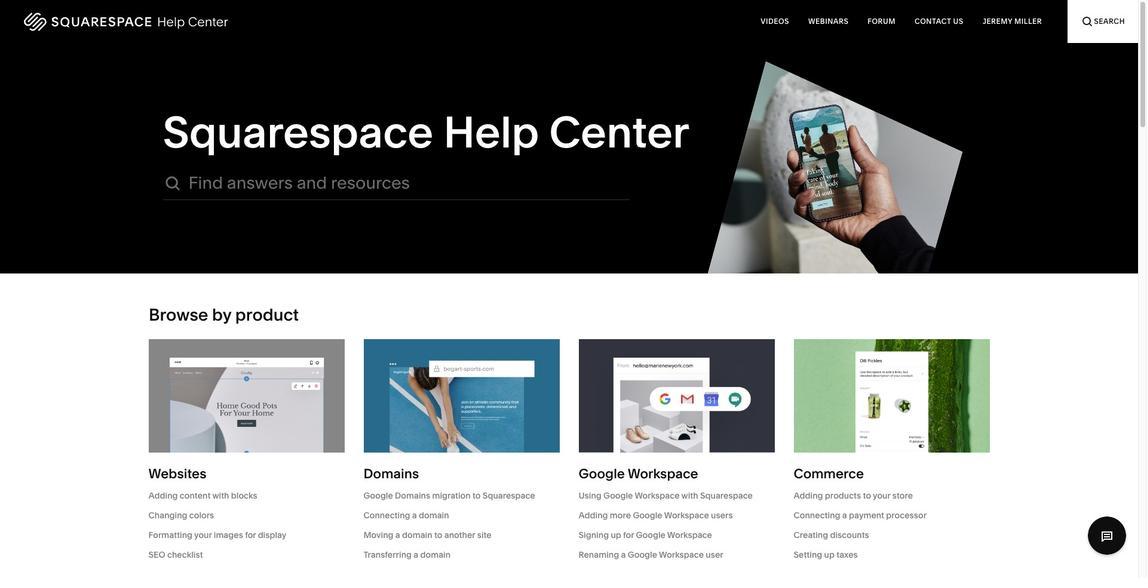 Task type: vqa. For each thing, say whether or not it's contained in the screenshot.
'Browse'
yes



Task type: locate. For each thing, give the bounding box(es) containing it.
with up adding more google workspace users link
[[681, 491, 698, 502]]

a down moving a domain to another site
[[414, 550, 418, 561]]

commerce
[[794, 466, 864, 482]]

using
[[579, 491, 602, 502]]

a up moving a domain to another site
[[412, 510, 417, 521]]

to for google domains migration to squarespace
[[473, 491, 481, 502]]

google up more
[[603, 491, 633, 502]]

webinars
[[808, 17, 849, 26]]

products
[[825, 491, 861, 502]]

google
[[579, 466, 625, 482], [364, 491, 393, 502], [603, 491, 633, 502], [633, 510, 662, 521], [636, 530, 665, 541], [628, 550, 657, 561]]

moving a domain to another site link
[[364, 529, 560, 542]]

to up connecting a domain link
[[473, 491, 481, 502]]

squarespace help center main content
[[0, 0, 1138, 578]]

websites
[[148, 466, 206, 482]]

with left blocks
[[212, 491, 229, 502]]

browse by product
[[149, 305, 299, 325]]

to
[[473, 491, 481, 502], [863, 491, 871, 502], [434, 530, 442, 541]]

0 horizontal spatial up
[[611, 530, 621, 541]]

1 horizontal spatial with
[[681, 491, 698, 502]]

0 vertical spatial domain
[[419, 510, 449, 521]]

a screenshot of the commerce product in the squarespace platform image
[[794, 339, 990, 453]]

domain up transferring a domain
[[402, 530, 432, 541]]

formatting your images for display link
[[148, 529, 344, 542]]

0 vertical spatial your
[[873, 491, 890, 502]]

renaming a google workspace user
[[579, 550, 723, 561]]

domain for moving
[[402, 530, 432, 541]]

google up connecting a domain
[[364, 491, 393, 502]]

up left the taxes
[[824, 550, 835, 561]]

connecting a domain link
[[364, 509, 560, 522]]

0 horizontal spatial for
[[245, 530, 256, 541]]

for
[[245, 530, 256, 541], [623, 530, 634, 541]]

us
[[953, 17, 963, 26]]

1 vertical spatial your
[[194, 530, 212, 541]]

setting up taxes
[[794, 550, 858, 561]]

squarespace
[[163, 106, 433, 158], [483, 491, 535, 502], [700, 491, 753, 502]]

transferring a domain link
[[364, 549, 560, 562]]

search
[[1094, 17, 1125, 26]]

adding
[[148, 491, 178, 502], [794, 491, 823, 502], [579, 510, 608, 521]]

your down colors
[[194, 530, 212, 541]]

contact
[[915, 17, 951, 26]]

for down more
[[623, 530, 634, 541]]

1 vertical spatial domains
[[395, 491, 430, 502]]

domain up moving a domain to another site
[[419, 510, 449, 521]]

adding up signing
[[579, 510, 608, 521]]

adding more google workspace users
[[579, 510, 733, 521]]

contact us
[[915, 17, 963, 26]]

up down more
[[611, 530, 621, 541]]

to left another
[[434, 530, 442, 541]]

jeremy miller
[[983, 17, 1042, 26]]

another
[[444, 530, 475, 541]]

connecting up creating
[[794, 510, 840, 521]]

2 for from the left
[[623, 530, 634, 541]]

google inside 'signing up for google workspace' link
[[636, 530, 665, 541]]

1 for from the left
[[245, 530, 256, 541]]

squarespace for domains
[[483, 491, 535, 502]]

domain inside "link"
[[420, 550, 451, 561]]

changing colors link
[[148, 509, 344, 522]]

google workspace link
[[579, 466, 775, 483]]

a for connecting a domain
[[412, 510, 417, 521]]

workspace up the "renaming a google workspace user" link in the bottom right of the page
[[667, 530, 712, 541]]

google down signing up for google workspace
[[628, 550, 657, 561]]

users
[[711, 510, 733, 521]]

0 horizontal spatial connecting
[[364, 510, 410, 521]]

domain down moving a domain to another site
[[420, 550, 451, 561]]

seo
[[148, 550, 165, 561]]

google up using
[[579, 466, 625, 482]]

adding more google workspace users link
[[579, 509, 775, 522]]

google domains migration to squarespace link
[[364, 490, 560, 503]]

0 vertical spatial up
[[611, 530, 621, 541]]

images
[[214, 530, 243, 541]]

0 horizontal spatial to
[[434, 530, 442, 541]]

for up seo checklist link
[[245, 530, 256, 541]]

up
[[611, 530, 621, 541], [824, 550, 835, 561]]

2 horizontal spatial squarespace
[[700, 491, 753, 502]]

2 connecting from the left
[[794, 510, 840, 521]]

by
[[212, 305, 231, 325]]

a right the moving
[[395, 530, 400, 541]]

1 horizontal spatial for
[[623, 530, 634, 541]]

moving
[[364, 530, 393, 541]]

0 horizontal spatial adding
[[148, 491, 178, 502]]

google inside google domains migration to squarespace link
[[364, 491, 393, 502]]

squarespace for google workspace
[[700, 491, 753, 502]]

to up payment
[[863, 491, 871, 502]]

1 connecting from the left
[[364, 510, 410, 521]]

1 horizontal spatial squarespace
[[483, 491, 535, 502]]

connecting up the moving
[[364, 510, 410, 521]]

product
[[235, 305, 299, 325]]

domain
[[419, 510, 449, 521], [402, 530, 432, 541], [420, 550, 451, 561]]

more
[[610, 510, 631, 521]]

adding for websites
[[148, 491, 178, 502]]

2 vertical spatial domain
[[420, 550, 451, 561]]

your left store
[[873, 491, 890, 502]]

a down products
[[842, 510, 847, 521]]

a right renaming
[[621, 550, 626, 561]]

adding up changing
[[148, 491, 178, 502]]

up for setting
[[824, 550, 835, 561]]

your
[[873, 491, 890, 502], [194, 530, 212, 541]]

commerce link
[[794, 466, 990, 483]]

workspace
[[628, 466, 698, 482], [635, 491, 680, 502], [664, 510, 709, 521], [667, 530, 712, 541], [659, 550, 704, 561]]

moving a domain to another site
[[364, 530, 492, 541]]

google inside google workspace link
[[579, 466, 625, 482]]

google up signing up for google workspace
[[633, 510, 662, 521]]

1 horizontal spatial to
[[473, 491, 481, 502]]

to for moving a domain to another site
[[434, 530, 442, 541]]

checklist
[[167, 550, 203, 561]]

connecting
[[364, 510, 410, 521], [794, 510, 840, 521]]

squarespace inside using google workspace with squarespace link
[[700, 491, 753, 502]]

jeremy miller link
[[973, 0, 1052, 43]]

videos
[[761, 17, 789, 26]]

a
[[412, 510, 417, 521], [842, 510, 847, 521], [395, 530, 400, 541], [414, 550, 418, 561], [621, 550, 626, 561]]

adding products to your store
[[794, 491, 913, 502]]

google up renaming a google workspace user
[[636, 530, 665, 541]]

1 horizontal spatial connecting
[[794, 510, 840, 521]]

workspace up 'signing up for google workspace' link
[[664, 510, 709, 521]]

miller
[[1014, 17, 1042, 26]]

squarespace inside google domains migration to squarespace link
[[483, 491, 535, 502]]

domain for connecting
[[419, 510, 449, 521]]

0 horizontal spatial with
[[212, 491, 229, 502]]

1 horizontal spatial up
[[824, 550, 835, 561]]

workspace up adding more google workspace users
[[635, 491, 680, 502]]

1 vertical spatial domain
[[402, 530, 432, 541]]

Find answers and resources field
[[188, 173, 629, 193]]

connecting for commerce
[[794, 510, 840, 521]]

2 horizontal spatial adding
[[794, 491, 823, 502]]

with
[[212, 491, 229, 502], [681, 491, 698, 502]]

google inside using google workspace with squarespace link
[[603, 491, 633, 502]]

signing
[[579, 530, 609, 541]]

contact us link
[[905, 0, 973, 43]]

signing up for google workspace
[[579, 530, 712, 541]]

1 vertical spatial up
[[824, 550, 835, 561]]

a inside "link"
[[414, 550, 418, 561]]

transferring a domain
[[364, 550, 451, 561]]

connecting for domains
[[364, 510, 410, 521]]

adding down commerce on the bottom
[[794, 491, 823, 502]]

display
[[258, 530, 286, 541]]

0 vertical spatial domains
[[364, 466, 419, 482]]



Task type: describe. For each thing, give the bounding box(es) containing it.
browse
[[149, 305, 208, 325]]

domains inside domains link
[[364, 466, 419, 482]]

connecting a payment processor link
[[794, 509, 990, 522]]

adding products to your store link
[[794, 490, 990, 503]]

webinars link
[[799, 0, 858, 43]]

1 with from the left
[[212, 491, 229, 502]]

google domains migration to squarespace
[[364, 491, 535, 502]]

discounts
[[830, 530, 869, 541]]

using google workspace with squarespace
[[579, 491, 753, 502]]

google inside adding more google workspace users link
[[633, 510, 662, 521]]

connecting a domain
[[364, 510, 449, 521]]

formatting
[[148, 530, 192, 541]]

renaming
[[579, 550, 619, 561]]

domain for transferring
[[420, 550, 451, 561]]

forum
[[868, 17, 896, 26]]

forum link
[[858, 0, 905, 43]]

domains link
[[364, 466, 560, 483]]

search button
[[1068, 0, 1138, 43]]

2 with from the left
[[681, 491, 698, 502]]

creating
[[794, 530, 828, 541]]

setting
[[794, 550, 822, 561]]

site
[[477, 530, 492, 541]]

a for connecting a payment processor
[[842, 510, 847, 521]]

adding for commerce
[[794, 491, 823, 502]]

0 horizontal spatial squarespace
[[163, 106, 433, 158]]

changing
[[148, 510, 187, 521]]

a for moving a domain to another site
[[395, 530, 400, 541]]

2 horizontal spatial to
[[863, 491, 871, 502]]

domains inside google domains migration to squarespace link
[[395, 491, 430, 502]]

adding content with blocks
[[148, 491, 257, 502]]

user
[[706, 550, 723, 561]]

connecting a payment processor
[[794, 510, 927, 521]]

blocks
[[231, 491, 257, 502]]

store
[[892, 491, 913, 502]]

creating discounts link
[[794, 529, 990, 542]]

center
[[549, 106, 689, 158]]

google workspace
[[579, 466, 698, 482]]

jeremy
[[983, 17, 1012, 26]]

renaming a google workspace user link
[[579, 549, 775, 562]]

workspace down 'signing up for google workspace' link
[[659, 550, 704, 561]]

adding content with blocks link
[[148, 490, 344, 503]]

setting up taxes link
[[794, 549, 990, 562]]

seo checklist
[[148, 550, 203, 561]]

squarespace help center
[[163, 106, 689, 158]]

transferring
[[364, 550, 412, 561]]

creating discounts
[[794, 530, 869, 541]]

changing colors
[[148, 510, 214, 521]]

content
[[180, 491, 211, 502]]

colors
[[189, 510, 214, 521]]

a for renaming a google workspace user
[[621, 550, 626, 561]]

seo checklist link
[[148, 549, 344, 562]]

processor
[[886, 510, 927, 521]]

formatting your images for display
[[148, 530, 286, 541]]

1 horizontal spatial adding
[[579, 510, 608, 521]]

1 horizontal spatial your
[[873, 491, 890, 502]]

0 horizontal spatial your
[[194, 530, 212, 541]]

google inside the "renaming a google workspace user" link
[[628, 550, 657, 561]]

a sample domain name for a squarespace website image
[[364, 339, 560, 453]]

migration
[[432, 491, 471, 502]]

help
[[443, 106, 539, 158]]

a for transferring a domain
[[414, 550, 418, 561]]

signing up for google workspace link
[[579, 529, 775, 542]]

payment
[[849, 510, 884, 521]]

workspace up using google workspace with squarespace
[[628, 466, 698, 482]]

videos link
[[751, 0, 799, 43]]

taxes
[[837, 550, 858, 561]]

up for signing
[[611, 530, 621, 541]]

a screenshot of google workspace toolbar image
[[579, 339, 775, 453]]

using google workspace with squarespace link
[[579, 490, 775, 503]]

websites link
[[148, 466, 344, 483]]

a squarespace website example image
[[148, 339, 344, 453]]



